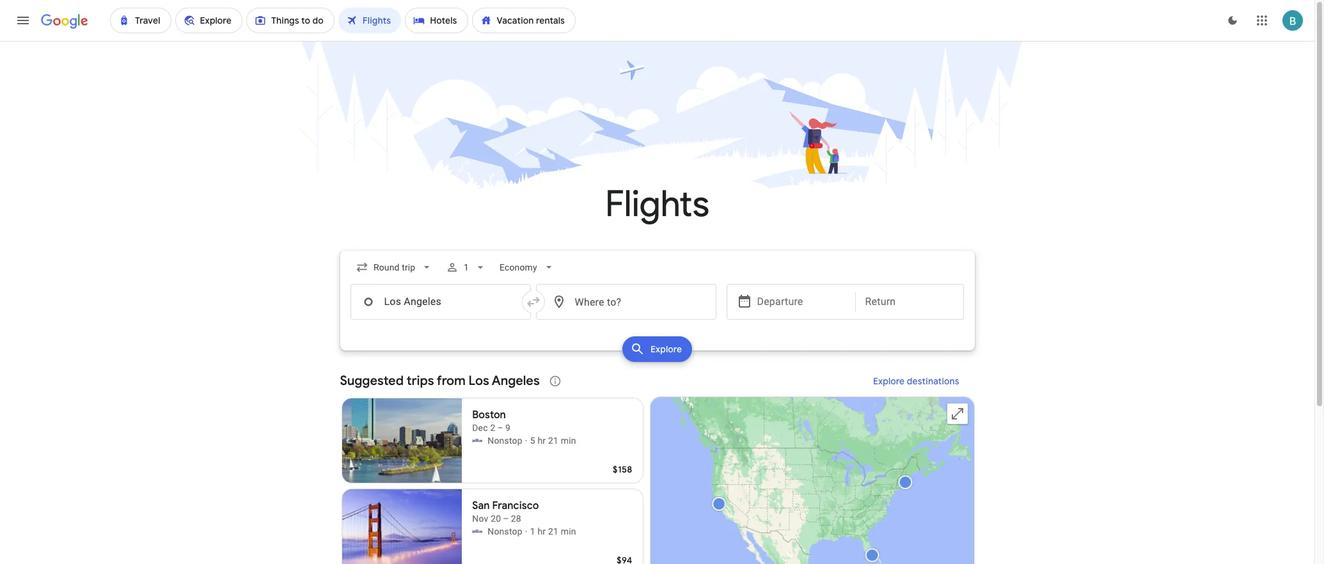 Task type: locate. For each thing, give the bounding box(es) containing it.
nonstop down the 2 – 9
[[488, 436, 523, 446]]

1
[[464, 262, 469, 273], [530, 527, 535, 537]]

 image left 5
[[525, 434, 528, 447]]

2 – 9
[[490, 423, 511, 433]]

0 vertical spatial 1
[[464, 262, 469, 273]]

1 inside 1 popup button
[[464, 262, 469, 273]]

explore down where to? text field
[[651, 344, 682, 355]]

hr for san francisco
[[538, 527, 546, 537]]

2  image from the top
[[525, 525, 528, 538]]

1 vertical spatial jetblue image
[[472, 527, 483, 537]]

 image left 1 hr 21 min
[[525, 525, 528, 538]]

jetblue image down dec on the bottom left of the page
[[472, 436, 483, 446]]

explore left "destinations"
[[873, 376, 905, 387]]

None text field
[[350, 284, 531, 320]]

0 vertical spatial jetblue image
[[472, 436, 483, 446]]

suggested
[[340, 373, 404, 389]]

21
[[548, 436, 559, 446], [548, 527, 559, 537]]

jetblue image down nov
[[472, 527, 483, 537]]

san
[[472, 500, 490, 513]]

explore
[[651, 344, 682, 355], [873, 376, 905, 387]]

2 min from the top
[[561, 527, 576, 537]]

nov
[[472, 514, 489, 524]]

san francisco nov 20 – 28
[[472, 500, 539, 524]]

0 vertical spatial hr
[[538, 436, 546, 446]]

nonstop
[[488, 436, 523, 446], [488, 527, 523, 537]]

1 hr from the top
[[538, 436, 546, 446]]

hr for boston
[[538, 436, 546, 446]]

francisco
[[492, 500, 539, 513]]

explore button
[[622, 337, 692, 362]]

hr down francisco
[[538, 527, 546, 537]]

2 nonstop from the top
[[488, 527, 523, 537]]

suggested trips from los angeles
[[340, 373, 540, 389]]

los
[[469, 373, 489, 389]]

1 for 1 hr 21 min
[[530, 527, 535, 537]]

2 jetblue image from the top
[[472, 527, 483, 537]]

0 horizontal spatial explore
[[651, 344, 682, 355]]

1  image from the top
[[525, 434, 528, 447]]

from
[[437, 373, 466, 389]]

1 min from the top
[[561, 436, 576, 446]]

main menu image
[[15, 13, 31, 28]]

0 vertical spatial nonstop
[[488, 436, 523, 446]]

1 horizontal spatial explore
[[873, 376, 905, 387]]

 image for san francisco
[[525, 525, 528, 538]]

1 vertical spatial explore
[[873, 376, 905, 387]]

explore inside 'button'
[[873, 376, 905, 387]]

1 vertical spatial  image
[[525, 525, 528, 538]]

change appearance image
[[1218, 5, 1248, 36]]

nonstop down 20 – 28
[[488, 527, 523, 537]]

0 vertical spatial min
[[561, 436, 576, 446]]

suggested trips from los angeles region
[[340, 366, 975, 564]]

1 jetblue image from the top
[[472, 436, 483, 446]]

0 horizontal spatial 1
[[464, 262, 469, 273]]

2 hr from the top
[[538, 527, 546, 537]]

0 vertical spatial 21
[[548, 436, 559, 446]]

nonstop for francisco
[[488, 527, 523, 537]]

1 inside suggested trips from los angeles "region"
[[530, 527, 535, 537]]

1 horizontal spatial 1
[[530, 527, 535, 537]]

1 vertical spatial 1
[[530, 527, 535, 537]]

1 vertical spatial hr
[[538, 527, 546, 537]]

trips
[[407, 373, 434, 389]]

 image
[[525, 434, 528, 447], [525, 525, 528, 538]]

0 vertical spatial  image
[[525, 434, 528, 447]]

1 vertical spatial min
[[561, 527, 576, 537]]

1 vertical spatial 21
[[548, 527, 559, 537]]

jetblue image for francisco
[[472, 527, 483, 537]]

1 vertical spatial nonstop
[[488, 527, 523, 537]]

hr
[[538, 436, 546, 446], [538, 527, 546, 537]]

1 21 from the top
[[548, 436, 559, 446]]

0 vertical spatial explore
[[651, 344, 682, 355]]

1 nonstop from the top
[[488, 436, 523, 446]]

boston
[[472, 409, 506, 422]]

explore inside button
[[651, 344, 682, 355]]

jetblue image
[[472, 436, 483, 446], [472, 527, 483, 537]]

21 for boston
[[548, 436, 559, 446]]

dec
[[472, 423, 488, 433]]

2 21 from the top
[[548, 527, 559, 537]]

min
[[561, 436, 576, 446], [561, 527, 576, 537]]

21 for san francisco
[[548, 527, 559, 537]]

None field
[[350, 256, 438, 279], [495, 256, 560, 279], [350, 256, 438, 279], [495, 256, 560, 279]]

hr right 5
[[538, 436, 546, 446]]



Task type: vqa. For each thing, say whether or not it's contained in the screenshot.
Add in the "button"
no



Task type: describe. For each thing, give the bounding box(es) containing it.
20 – 28
[[491, 514, 521, 524]]

Departure text field
[[757, 285, 846, 319]]

explore destinations
[[873, 376, 959, 387]]

min for san francisco
[[561, 527, 576, 537]]

 image for boston
[[525, 434, 528, 447]]

jetblue image for dec
[[472, 436, 483, 446]]

1 hr 21 min
[[530, 527, 576, 537]]

Return text field
[[865, 285, 954, 319]]

5
[[530, 436, 535, 446]]

5 hr 21 min
[[530, 436, 576, 446]]

1 for 1
[[464, 262, 469, 273]]

explore destinations button
[[858, 366, 975, 397]]

$158
[[613, 464, 633, 475]]

Flight search field
[[330, 251, 985, 366]]

boston dec 2 – 9
[[472, 409, 511, 433]]

nonstop for dec
[[488, 436, 523, 446]]

destinations
[[907, 376, 959, 387]]

94 US dollars text field
[[617, 555, 633, 564]]

explore for explore destinations
[[873, 376, 905, 387]]

flights
[[605, 182, 710, 227]]

158 US dollars text field
[[613, 464, 633, 475]]

Where to? text field
[[536, 284, 716, 320]]

angeles
[[492, 373, 540, 389]]

1 button
[[441, 252, 492, 283]]

explore for explore
[[651, 344, 682, 355]]

min for boston
[[561, 436, 576, 446]]



